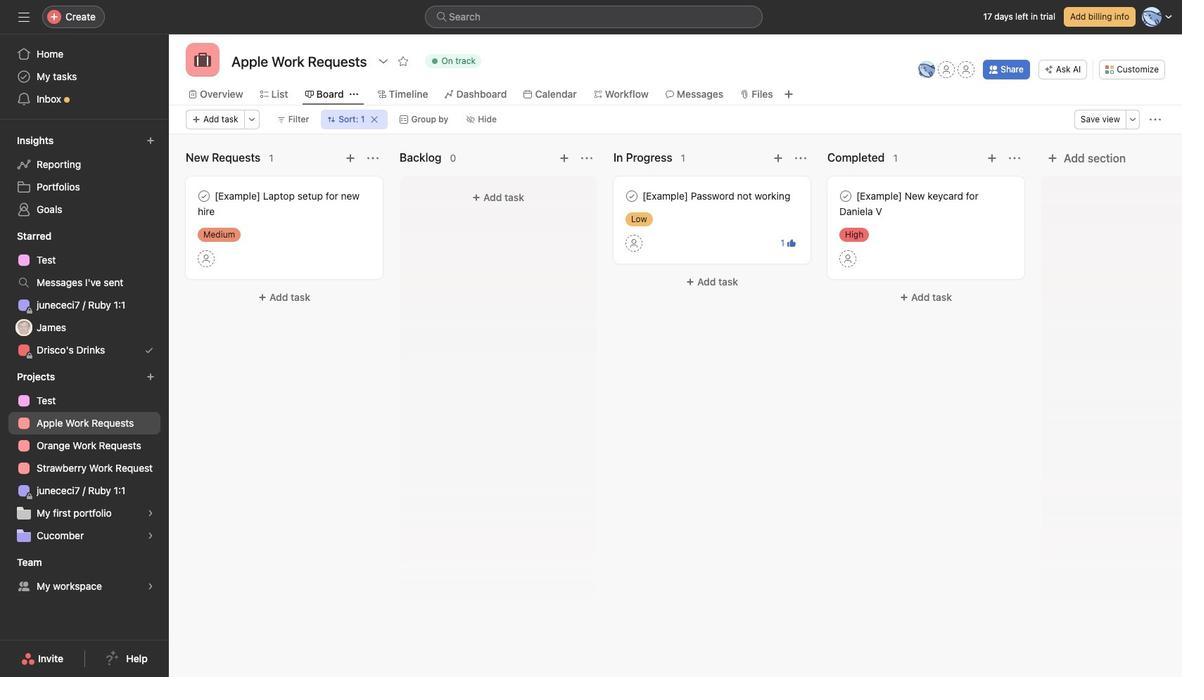 Task type: locate. For each thing, give the bounding box(es) containing it.
None text field
[[228, 49, 371, 74]]

briefcase image
[[194, 51, 211, 68]]

add task image down tab actions icon
[[345, 153, 356, 164]]

3 more section actions image from the left
[[1010, 153, 1021, 164]]

add task image down add tab image at right top
[[773, 153, 784, 164]]

starred element
[[0, 224, 169, 365]]

list box
[[425, 6, 763, 28]]

2 add task image from the left
[[559, 153, 570, 164]]

tab actions image
[[350, 90, 358, 99]]

add task image for 1st mark complete option more section actions image
[[345, 153, 356, 164]]

mark complete image
[[624, 188, 641, 205], [838, 188, 855, 205]]

more section actions image for second mark complete option from right
[[796, 153, 807, 164]]

more section actions image for 1st mark complete option
[[367, 153, 379, 164]]

manage project members image
[[919, 61, 936, 78]]

0 horizontal spatial add task image
[[345, 153, 356, 164]]

Mark complete checkbox
[[196, 188, 213, 205], [624, 188, 641, 205], [838, 188, 855, 205]]

2 horizontal spatial add task image
[[773, 153, 784, 164]]

1 more section actions image from the left
[[367, 153, 379, 164]]

1 mark complete image from the left
[[624, 188, 641, 205]]

projects element
[[0, 365, 169, 551]]

add task image
[[345, 153, 356, 164], [559, 153, 570, 164], [773, 153, 784, 164]]

insights element
[[0, 128, 169, 224]]

2 mark complete image from the left
[[838, 188, 855, 205]]

2 horizontal spatial mark complete checkbox
[[838, 188, 855, 205]]

add task image for more section actions image corresponding to second mark complete option from right
[[773, 153, 784, 164]]

0 horizontal spatial more section actions image
[[367, 153, 379, 164]]

teams element
[[0, 551, 169, 601]]

more actions image
[[1150, 114, 1162, 125], [248, 115, 256, 124]]

2 horizontal spatial more section actions image
[[1010, 153, 1021, 164]]

1 horizontal spatial more actions image
[[1150, 114, 1162, 125]]

1 horizontal spatial mark complete checkbox
[[624, 188, 641, 205]]

add task image
[[987, 153, 998, 164]]

3 add task image from the left
[[773, 153, 784, 164]]

2 mark complete checkbox from the left
[[624, 188, 641, 205]]

3 mark complete checkbox from the left
[[838, 188, 855, 205]]

0 horizontal spatial mark complete image
[[624, 188, 641, 205]]

1 horizontal spatial more section actions image
[[796, 153, 807, 164]]

add task image for more section actions icon
[[559, 153, 570, 164]]

add task image left more section actions icon
[[559, 153, 570, 164]]

add to starred image
[[397, 56, 409, 67]]

new insights image
[[146, 137, 155, 145]]

see details, my workspace image
[[146, 583, 155, 591]]

mark complete image for third mark complete option from left
[[838, 188, 855, 205]]

1 horizontal spatial add task image
[[559, 153, 570, 164]]

2 more section actions image from the left
[[796, 153, 807, 164]]

clear image
[[371, 115, 379, 124]]

1 add task image from the left
[[345, 153, 356, 164]]

1 horizontal spatial mark complete image
[[838, 188, 855, 205]]

more section actions image for third mark complete option from left
[[1010, 153, 1021, 164]]

0 horizontal spatial mark complete checkbox
[[196, 188, 213, 205]]

more section actions image
[[367, 153, 379, 164], [796, 153, 807, 164], [1010, 153, 1021, 164]]

1 like. you liked this task image
[[788, 239, 796, 248]]

add tab image
[[783, 89, 795, 100]]



Task type: describe. For each thing, give the bounding box(es) containing it.
show options image
[[378, 56, 389, 67]]

more options image
[[1129, 115, 1138, 124]]

new project or portfolio image
[[146, 373, 155, 382]]

see details, cucomber image
[[146, 532, 155, 541]]

1 mark complete checkbox from the left
[[196, 188, 213, 205]]

see details, my first portfolio image
[[146, 510, 155, 518]]

hide sidebar image
[[18, 11, 30, 23]]

0 horizontal spatial more actions image
[[248, 115, 256, 124]]

mark complete image for second mark complete option from right
[[624, 188, 641, 205]]

global element
[[0, 34, 169, 119]]

more section actions image
[[582, 153, 593, 164]]

mark complete image
[[196, 188, 213, 205]]



Task type: vqa. For each thing, say whether or not it's contained in the screenshot.
first All from the left
no



